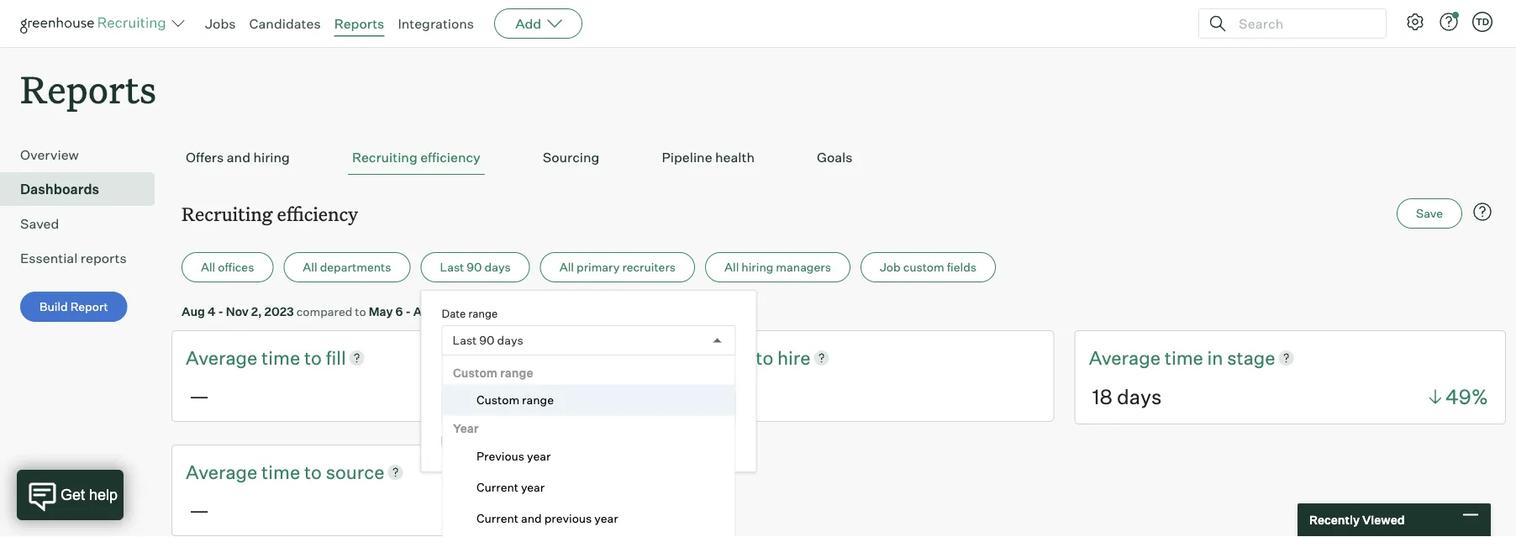 Task type: describe. For each thing, give the bounding box(es) containing it.
average link for stage
[[1089, 345, 1165, 371]]

offers
[[186, 149, 224, 166]]

add button
[[494, 8, 583, 39]]

date
[[442, 307, 466, 320]]

date for start date
[[470, 371, 493, 385]]

all departments button
[[284, 252, 411, 283]]

all offices
[[201, 260, 254, 275]]

11/02/2023
[[607, 398, 671, 412]]

all primary recruiters
[[560, 260, 676, 275]]

viewed
[[1362, 513, 1405, 527]]

average for hire
[[637, 346, 709, 369]]

to for source
[[304, 460, 322, 483]]

time link for stage
[[1165, 345, 1207, 371]]

1 vertical spatial days
[[497, 333, 523, 348]]

offers and hiring
[[186, 149, 290, 166]]

previous for to
[[523, 435, 571, 450]]

time link for hire
[[713, 345, 756, 371]]

offers and hiring button
[[182, 141, 294, 175]]

average link for source
[[186, 459, 261, 485]]

average for source
[[186, 460, 257, 483]]

previous year
[[476, 449, 550, 463]]

all for all offices
[[201, 260, 215, 275]]

0 horizontal spatial efficiency
[[277, 201, 358, 226]]

all offices button
[[182, 252, 273, 283]]

time for source
[[261, 460, 300, 483]]

1 horizontal spatial reports
[[334, 15, 384, 32]]

all hiring managers button
[[705, 252, 850, 283]]

6
[[395, 304, 403, 319]]

compared
[[296, 304, 352, 319]]

goals button
[[813, 141, 857, 175]]

average time to for fill
[[186, 346, 326, 369]]

recently
[[1309, 513, 1360, 527]]

sourcing
[[543, 149, 600, 166]]

configure image
[[1405, 12, 1425, 32]]

hire
[[777, 346, 811, 369]]

to link for source
[[304, 459, 326, 485]]

essential reports link
[[20, 248, 148, 268]]

build report
[[40, 299, 108, 314]]

nov
[[226, 304, 249, 319]]

current and previous year
[[476, 511, 618, 525]]

integrations
[[398, 15, 474, 32]]

days inside "button"
[[485, 260, 511, 275]]

source
[[326, 460, 384, 483]]

average for fill
[[186, 346, 257, 369]]

last 90 days inside "button"
[[440, 260, 511, 275]]

1 vertical spatial custom
[[476, 393, 519, 407]]

td
[[1476, 16, 1489, 27]]

2 2023 from the left
[[453, 304, 482, 319]]

to for fill
[[304, 346, 322, 369]]

year
[[453, 421, 478, 436]]

reports
[[81, 250, 127, 267]]

all for all primary recruiters
[[560, 260, 574, 275]]

time left the period
[[574, 435, 598, 450]]

candidates link
[[249, 15, 321, 32]]

and for offers
[[227, 149, 250, 166]]

2,
[[251, 304, 262, 319]]

range for previous year
[[500, 365, 533, 380]]

0 vertical spatial custom
[[453, 365, 497, 380]]

fields
[[947, 260, 977, 275]]

managers
[[776, 260, 831, 275]]

08/04/2023
[[452, 398, 522, 412]]

dashboards
[[20, 181, 99, 198]]

td button
[[1469, 8, 1496, 35]]

average time to for source
[[186, 460, 326, 483]]

average time in
[[1089, 346, 1227, 369]]

jobs
[[205, 15, 236, 32]]

2 vertical spatial days
[[1117, 384, 1162, 409]]

recruiters
[[622, 260, 676, 275]]

custom
[[903, 260, 944, 275]]

stage
[[1227, 346, 1276, 369]]

in
[[1207, 346, 1223, 369]]

saved link
[[20, 214, 148, 234]]

start
[[442, 371, 467, 385]]

td button
[[1473, 12, 1493, 32]]

report
[[70, 299, 108, 314]]

recruiting inside button
[[352, 149, 417, 166]]

last inside "button"
[[440, 260, 464, 275]]

save button
[[1397, 199, 1462, 229]]

hiring inside the offers and hiring button
[[253, 149, 290, 166]]

primary
[[577, 260, 620, 275]]

pipeline
[[662, 149, 712, 166]]

pipeline health button
[[658, 141, 759, 175]]

essential
[[20, 250, 78, 267]]

previous for and
[[544, 511, 592, 525]]

1 vertical spatial last
[[453, 333, 477, 348]]

fill link
[[326, 345, 346, 371]]

18 days
[[1092, 384, 1162, 409]]

stage link
[[1227, 345, 1276, 371]]

goals
[[817, 149, 853, 166]]

all for all hiring managers
[[725, 260, 739, 275]]

49%
[[1446, 384, 1488, 409]]

reports link
[[334, 15, 384, 32]]

tab list containing offers and hiring
[[182, 141, 1496, 175]]

job custom fields
[[880, 260, 977, 275]]

1 vertical spatial 90
[[479, 333, 495, 348]]

overview link
[[20, 145, 148, 165]]

to link for hire
[[756, 345, 777, 371]]

recently viewed
[[1309, 513, 1405, 527]]

average time to for hire
[[637, 346, 777, 369]]

jobs link
[[205, 15, 236, 32]]

integrations link
[[398, 15, 474, 32]]

date for end date
[[620, 371, 643, 385]]

year for previous year
[[527, 449, 550, 463]]

end
[[597, 371, 617, 385]]

average link for hire
[[637, 345, 713, 371]]

1 vertical spatial recruiting efficiency
[[182, 201, 358, 226]]



Task type: locate. For each thing, give the bounding box(es) containing it.
0 horizontal spatial aug
[[182, 304, 205, 319]]

recruiting efficiency button
[[348, 141, 485, 175]]

0 horizontal spatial 2023
[[264, 304, 294, 319]]

previous
[[476, 449, 524, 463]]

recruiting efficiency inside button
[[352, 149, 481, 166]]

time link for fill
[[261, 345, 304, 371]]

time link
[[261, 345, 304, 371], [713, 345, 756, 371], [1165, 345, 1207, 371], [261, 459, 304, 485]]

0 vertical spatial range
[[468, 307, 498, 320]]

recruiting
[[352, 149, 417, 166], [182, 201, 273, 226]]

current year
[[476, 480, 544, 494]]

build report button
[[20, 292, 128, 322]]

1 vertical spatial hiring
[[742, 260, 774, 275]]

all
[[201, 260, 215, 275], [303, 260, 317, 275], [560, 260, 574, 275], [725, 260, 739, 275]]

date range
[[442, 307, 498, 320]]

offices
[[218, 260, 254, 275]]

1 horizontal spatial and
[[521, 511, 541, 525]]

1 horizontal spatial hiring
[[742, 260, 774, 275]]

days
[[485, 260, 511, 275], [497, 333, 523, 348], [1117, 384, 1162, 409]]

0 vertical spatial year
[[527, 449, 550, 463]]

health
[[715, 149, 755, 166]]

range right date
[[468, 307, 498, 320]]

hiring left "managers"
[[742, 260, 774, 275]]

all left primary
[[560, 260, 574, 275]]

time link for source
[[261, 459, 304, 485]]

last
[[440, 260, 464, 275], [453, 333, 477, 348]]

time link left source link
[[261, 459, 304, 485]]

time link left fill link
[[261, 345, 304, 371]]

reports
[[334, 15, 384, 32], [20, 64, 156, 113]]

1 vertical spatial current
[[476, 511, 518, 525]]

all left "departments"
[[303, 260, 317, 275]]

aug left 3,
[[413, 304, 437, 319]]

custom range up 08/04/2023
[[453, 365, 533, 380]]

job custom fields button
[[861, 252, 996, 283]]

custom
[[453, 365, 497, 380], [476, 393, 519, 407]]

custom down start date
[[476, 393, 519, 407]]

year for current year
[[521, 480, 544, 494]]

time for fill
[[261, 346, 300, 369]]

last 90 days down date range
[[453, 333, 523, 348]]

1 vertical spatial range
[[500, 365, 533, 380]]

1 vertical spatial recruiting
[[182, 201, 273, 226]]

2 date from the left
[[620, 371, 643, 385]]

efficiency
[[420, 149, 481, 166], [277, 201, 358, 226]]

- right 4
[[218, 304, 223, 319]]

aug 4 - nov 2, 2023 compared to may 6 - aug 3, 2023
[[182, 304, 482, 319]]

departments
[[320, 260, 391, 275]]

candidates
[[249, 15, 321, 32]]

1 current from the top
[[476, 480, 518, 494]]

2023 right 2,
[[264, 304, 294, 319]]

to left hire
[[756, 346, 773, 369]]

2 vertical spatial range
[[522, 393, 553, 407]]

current for current year
[[476, 480, 518, 494]]

all primary recruiters button
[[540, 252, 695, 283]]

range for 08/04/2023
[[468, 307, 498, 320]]

1 vertical spatial efficiency
[[277, 201, 358, 226]]

range up 08/04/2023
[[500, 365, 533, 380]]

Compare to previous time period checkbox
[[442, 436, 453, 447]]

1 horizontal spatial 2023
[[453, 304, 482, 319]]

greenhouse recruiting image
[[20, 13, 171, 34]]

last 90 days up date range
[[440, 260, 511, 275]]

time link left stage link
[[1165, 345, 1207, 371]]

average link
[[186, 345, 261, 371], [637, 345, 713, 371], [1089, 345, 1165, 371], [186, 459, 261, 485]]

hire link
[[777, 345, 811, 371]]

1 date from the left
[[470, 371, 493, 385]]

last 90 days
[[440, 260, 511, 275], [453, 333, 523, 348]]

— for fill
[[189, 383, 209, 408]]

and for current
[[521, 511, 541, 525]]

1 2023 from the left
[[264, 304, 294, 319]]

last 90 days button
[[421, 252, 530, 283]]

range up compare to previous time period
[[522, 393, 553, 407]]

in link
[[1207, 345, 1227, 371]]

0 vertical spatial recruiting
[[352, 149, 417, 166]]

compare to previous time period
[[457, 435, 636, 450]]

0 vertical spatial recruiting efficiency
[[352, 149, 481, 166]]

last down date range
[[453, 333, 477, 348]]

custom up 08/04/2023
[[453, 365, 497, 380]]

days right 18
[[1117, 384, 1162, 409]]

— for hire
[[641, 383, 661, 408]]

to left source
[[304, 460, 322, 483]]

1 vertical spatial year
[[521, 480, 544, 494]]

reports right candidates link
[[334, 15, 384, 32]]

0 vertical spatial efficiency
[[420, 149, 481, 166]]

Search text field
[[1235, 11, 1371, 36]]

last up 3,
[[440, 260, 464, 275]]

3 all from the left
[[560, 260, 574, 275]]

1 vertical spatial and
[[521, 511, 541, 525]]

time left in
[[1165, 346, 1203, 369]]

hiring inside all hiring managers "button"
[[742, 260, 774, 275]]

2 - from the left
[[405, 304, 411, 319]]

0 vertical spatial hiring
[[253, 149, 290, 166]]

0 horizontal spatial recruiting
[[182, 201, 273, 226]]

hiring right offers
[[253, 149, 290, 166]]

to left fill
[[304, 346, 322, 369]]

0 vertical spatial reports
[[334, 15, 384, 32]]

2 vertical spatial year
[[594, 511, 618, 525]]

90 up date range
[[467, 260, 482, 275]]

current for current and previous year
[[476, 511, 518, 525]]

all left "managers"
[[725, 260, 739, 275]]

time left hire
[[713, 346, 752, 369]]

-
[[218, 304, 223, 319], [405, 304, 411, 319]]

tab list
[[182, 141, 1496, 175]]

90 down date range
[[479, 333, 495, 348]]

to for hire
[[756, 346, 773, 369]]

date right the start
[[470, 371, 493, 385]]

and down current year
[[521, 511, 541, 525]]

2023 right 3,
[[453, 304, 482, 319]]

range
[[468, 307, 498, 320], [500, 365, 533, 380], [522, 393, 553, 407]]

all left offices in the left of the page
[[201, 260, 215, 275]]

average for stage
[[1089, 346, 1161, 369]]

days up date range
[[485, 260, 511, 275]]

source link
[[326, 459, 384, 485]]

0 horizontal spatial and
[[227, 149, 250, 166]]

reports down greenhouse recruiting "image" at top left
[[20, 64, 156, 113]]

to link for fill
[[304, 345, 326, 371]]

end date
[[597, 371, 643, 385]]

— for source
[[189, 497, 209, 522]]

all for all departments
[[303, 260, 317, 275]]

current
[[476, 480, 518, 494], [476, 511, 518, 525]]

2 all from the left
[[303, 260, 317, 275]]

time
[[261, 346, 300, 369], [713, 346, 752, 369], [1165, 346, 1203, 369], [574, 435, 598, 450], [261, 460, 300, 483]]

1 - from the left
[[218, 304, 223, 319]]

0 vertical spatial last
[[440, 260, 464, 275]]

save
[[1416, 206, 1443, 221]]

year down the period
[[594, 511, 618, 525]]

time for hire
[[713, 346, 752, 369]]

job
[[880, 260, 901, 275]]

may
[[369, 304, 393, 319]]

year right previous
[[527, 449, 550, 463]]

0 vertical spatial current
[[476, 480, 518, 494]]

0 horizontal spatial -
[[218, 304, 223, 319]]

0 horizontal spatial hiring
[[253, 149, 290, 166]]

0 vertical spatial last 90 days
[[440, 260, 511, 275]]

fill
[[326, 346, 346, 369]]

- right 6
[[405, 304, 411, 319]]

to right compare
[[510, 435, 521, 450]]

current down current year
[[476, 511, 518, 525]]

1 vertical spatial previous
[[544, 511, 592, 525]]

and inside button
[[227, 149, 250, 166]]

time for stage
[[1165, 346, 1203, 369]]

time link left hire link
[[713, 345, 756, 371]]

4
[[208, 304, 216, 319]]

all hiring managers
[[725, 260, 831, 275]]

to
[[355, 304, 366, 319], [304, 346, 322, 369], [756, 346, 773, 369], [510, 435, 521, 450], [304, 460, 322, 483]]

build
[[40, 299, 68, 314]]

aug left 4
[[182, 304, 205, 319]]

1 all from the left
[[201, 260, 215, 275]]

and
[[227, 149, 250, 166], [521, 511, 541, 525]]

1 horizontal spatial efficiency
[[420, 149, 481, 166]]

0 vertical spatial 90
[[467, 260, 482, 275]]

to left the may
[[355, 304, 366, 319]]

previous up current year
[[523, 435, 571, 450]]

previous
[[523, 435, 571, 450], [544, 511, 592, 525]]

1 horizontal spatial recruiting
[[352, 149, 417, 166]]

0 horizontal spatial date
[[470, 371, 493, 385]]

days down date range
[[497, 333, 523, 348]]

date right end
[[620, 371, 643, 385]]

dashboards link
[[20, 179, 148, 199]]

0 vertical spatial previous
[[523, 435, 571, 450]]

2 aug from the left
[[413, 304, 437, 319]]

custom range
[[453, 365, 533, 380], [476, 393, 553, 407]]

current down previous
[[476, 480, 518, 494]]

pipeline health
[[662, 149, 755, 166]]

1 horizontal spatial date
[[620, 371, 643, 385]]

all departments
[[303, 260, 391, 275]]

18
[[1092, 384, 1113, 409]]

average link for fill
[[186, 345, 261, 371]]

efficiency inside button
[[420, 149, 481, 166]]

year up current and previous year
[[521, 480, 544, 494]]

saved
[[20, 215, 59, 232]]

1 aug from the left
[[182, 304, 205, 319]]

overview
[[20, 146, 79, 163]]

1 horizontal spatial -
[[405, 304, 411, 319]]

time down 2,
[[261, 346, 300, 369]]

essential reports
[[20, 250, 127, 267]]

4 all from the left
[[725, 260, 739, 275]]

2 current from the top
[[476, 511, 518, 525]]

custom range down start date
[[476, 393, 553, 407]]

previous down current year
[[544, 511, 592, 525]]

3,
[[439, 304, 450, 319]]

90 inside "button"
[[467, 260, 482, 275]]

1 horizontal spatial aug
[[413, 304, 437, 319]]

1 vertical spatial custom range
[[476, 393, 553, 407]]

0 horizontal spatial reports
[[20, 64, 156, 113]]

sourcing button
[[539, 141, 604, 175]]

time left source
[[261, 460, 300, 483]]

period
[[601, 435, 636, 450]]

compare
[[457, 435, 507, 450]]

faq image
[[1473, 202, 1493, 222]]

start date
[[442, 371, 493, 385]]

and right offers
[[227, 149, 250, 166]]

1 vertical spatial last 90 days
[[453, 333, 523, 348]]

1 vertical spatial reports
[[20, 64, 156, 113]]

0 vertical spatial and
[[227, 149, 250, 166]]

add
[[515, 15, 541, 32]]

0 vertical spatial custom range
[[453, 365, 533, 380]]

0 vertical spatial days
[[485, 260, 511, 275]]



Task type: vqa. For each thing, say whether or not it's contained in the screenshot.
right the Aug
yes



